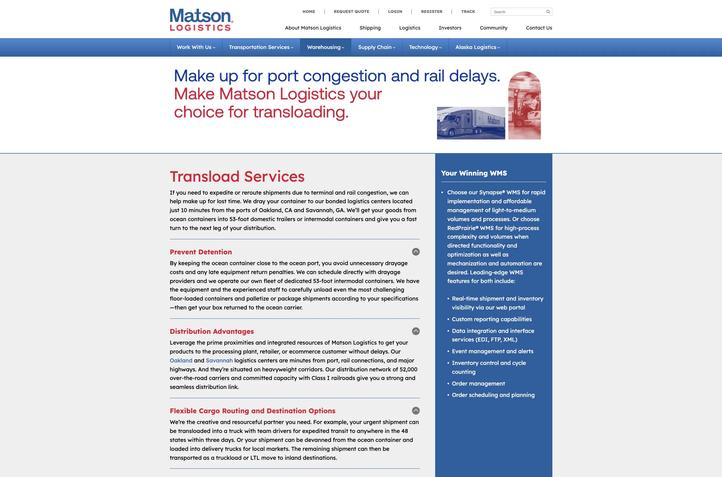 Task type: vqa. For each thing, say whether or not it's contained in the screenshot.
left Overview
no



Task type: locate. For each thing, give the bounding box(es) containing it.
0 horizontal spatial distribution
[[196, 384, 227, 391]]

0 vertical spatial port,
[[307, 260, 320, 267]]

1 horizontal spatial port,
[[327, 358, 340, 365]]

carriers
[[209, 375, 230, 382]]

0 vertical spatial get
[[361, 207, 370, 214]]

our inside choose our synapse® wms for rapid implementation and affordable management of light-to-medium volumes and processes. or choose redprairie® wms for high-process complexity and volumes when directed functionality and optimization as well as mechanization and automation are desired. leading-edge wms features for both include:
[[469, 189, 478, 196]]

2 horizontal spatial we
[[396, 278, 405, 285]]

1 order from the top
[[452, 381, 468, 388]]

capacity
[[274, 375, 297, 382]]

visibility
[[452, 305, 474, 312]]

us right with
[[205, 44, 212, 50]]

1 vertical spatial services
[[244, 167, 305, 186]]

via
[[476, 305, 484, 312]]

1 vertical spatial container
[[230, 260, 255, 267]]

the down prime
[[202, 349, 211, 356]]

1 vertical spatial management
[[469, 348, 505, 355]]

logistics up we'll
[[348, 198, 370, 205]]

edge
[[494, 269, 508, 276]]

0 horizontal spatial centers
[[258, 358, 278, 365]]

on
[[254, 366, 261, 373]]

1 vertical spatial equipment
[[180, 287, 209, 294]]

give down connections,
[[357, 375, 368, 382]]

box
[[212, 305, 222, 312]]

0 horizontal spatial be
[[170, 428, 177, 435]]

container down the due
[[281, 198, 306, 205]]

order for order scheduling and planning
[[452, 392, 468, 399]]

the left prime
[[197, 340, 205, 347]]

can inside by keeping the ocean container close to the ocean port, you avoid unnecessary drayage costs and any late equipment return penalties. we can schedule directly with drayage providers and we operate our own fleet of dedicated 53-foot intermodal containers. we have the equipment and the experienced staff to carefully unload even the most challenging floor-loaded containers and palletize or package shipments according to your specifications —then get your box returned to the ocean carrier.
[[307, 269, 316, 276]]

order for order management
[[452, 381, 468, 388]]

1 vertical spatial volumes
[[491, 234, 513, 241]]

located
[[392, 198, 413, 205]]

are inside logistics centers are minutes from port, rail connections, and major highways. and they're situated on heavyweight corridors. our distribution network of 52,000 over-the-road carriers and committed capacity with class i railroads give you a strong and seamless distribution link.
[[279, 358, 288, 365]]

and left cycle
[[501, 360, 511, 367]]

give down goods at the top right
[[377, 216, 388, 223]]

and down when
[[507, 243, 517, 250]]

choose
[[448, 189, 467, 196]]

and inside inventory control and cycle counting
[[501, 360, 511, 367]]

you inside we're the creative and resourceful partner you need. for example, your urgent shipment can be transloaded into a truck with team drivers for expedited transit to anywhere in the 48 states within three days. or your shipment can be devanned from the ocean container and loaded into delivery trucks for local markets. the remaining shipment can then be transported as a truckload or ltl move to inland destinations.
[[286, 419, 296, 426]]

loaded down 'states'
[[170, 446, 188, 453]]

for up affordable
[[522, 189, 530, 196]]

desired.
[[448, 269, 469, 276]]

management for order
[[469, 381, 505, 388]]

container inside if you need to expedite or reroute shipments due to terminal and rail congestion, we can help make up for lost time. we dray your container to our bonded logistics centers located just 10 minutes from the ports of oakland, ca and savannah, ga. we'll get your goods from ocean containers into 53-foot domestic trailers or intermodal containers and give you a fast turn to the next leg of your distribution.
[[281, 198, 306, 205]]

advantages
[[213, 328, 254, 336]]

up
[[199, 198, 206, 205]]

the up "according"
[[348, 287, 357, 294]]

0 vertical spatial give
[[377, 216, 388, 223]]

we
[[390, 189, 397, 196], [209, 278, 216, 285]]

our up the major
[[391, 349, 401, 356]]

0 horizontal spatial are
[[279, 358, 288, 365]]

you down 'network'
[[370, 375, 380, 382]]

10
[[181, 207, 187, 214]]

Search search field
[[491, 8, 552, 16]]

are right automation
[[533, 260, 542, 267]]

volumes down high-
[[491, 234, 513, 241]]

1 horizontal spatial matson
[[332, 340, 352, 347]]

0 vertical spatial management
[[448, 207, 484, 214]]

the down 'time.'
[[226, 207, 235, 214]]

get up 'delays.'
[[386, 340, 395, 347]]

we
[[243, 198, 252, 205], [296, 269, 305, 276], [396, 278, 405, 285]]

our up experienced
[[241, 278, 250, 285]]

0 horizontal spatial as
[[203, 455, 209, 462]]

experienced
[[233, 287, 266, 294]]

1 horizontal spatial shipments
[[303, 296, 330, 303]]

anywhere
[[357, 428, 383, 435]]

prime
[[207, 340, 223, 347]]

mechanization
[[448, 260, 487, 267]]

shipments inside if you need to expedite or reroute shipments due to terminal and rail congestion, we can help make up for lost time. we dray your container to our bonded logistics centers located just 10 minutes from the ports of oakland, ca and savannah, ga. we'll get your goods from ocean containers into 53-foot domestic trailers or intermodal containers and give you a fast turn to the next leg of your distribution.
[[263, 189, 291, 196]]

logistics centers are minutes from port, rail connections, and major highways. and they're situated on heavyweight corridors. our distribution network of 52,000 over-the-road carriers and committed capacity with class i railroads give you a strong and seamless distribution link.
[[170, 358, 418, 391]]

order scheduling and planning
[[452, 392, 535, 399]]

inventory control and cycle counting
[[452, 360, 526, 376]]

backtop image
[[412, 248, 420, 256], [412, 328, 420, 336], [412, 408, 420, 415]]

minutes inside logistics centers are minutes from port, rail connections, and major highways. and they're situated on heavyweight corridors. our distribution network of 52,000 over-the-road carriers and committed capacity with class i railroads give you a strong and seamless distribution link.
[[290, 358, 311, 365]]

2 vertical spatial with
[[244, 428, 256, 435]]

and up redprairie®
[[471, 216, 482, 223]]

investors
[[439, 25, 462, 31]]

backtop image for prevent detention
[[412, 248, 420, 256]]

from up corridors.
[[313, 358, 325, 365]]

3 backtop image from the top
[[412, 408, 420, 415]]

rail down customer
[[341, 358, 350, 365]]

and up 'bonded'
[[335, 189, 346, 196]]

2 order from the top
[[452, 392, 468, 399]]

shipments down the unload
[[303, 296, 330, 303]]

your left goods at the top right
[[372, 207, 384, 214]]

delivery
[[202, 446, 223, 453]]

to up package
[[282, 287, 287, 294]]

minutes down up
[[189, 207, 210, 214]]

days.
[[221, 437, 235, 444]]

0 vertical spatial 53-
[[230, 216, 238, 223]]

0 vertical spatial logistics
[[348, 198, 370, 205]]

1 horizontal spatial are
[[533, 260, 542, 267]]

as down delivery
[[203, 455, 209, 462]]

0 vertical spatial into
[[218, 216, 228, 223]]

team
[[257, 428, 271, 435]]

scheduling
[[469, 392, 498, 399]]

1 horizontal spatial 53-
[[313, 278, 322, 285]]

2 horizontal spatial container
[[376, 437, 401, 444]]

highways.
[[170, 366, 197, 373]]

when
[[514, 234, 529, 241]]

0 vertical spatial services
[[268, 44, 290, 50]]

are inside choose our synapse® wms for rapid implementation and affordable management of light-to-medium volumes and processes. or choose redprairie® wms for high-process complexity and volumes when directed functionality and optimization as well as mechanization and automation are desired. leading-edge wms features for both include:
[[533, 260, 542, 267]]

1 horizontal spatial us
[[546, 25, 552, 31]]

custom reporting capabilities link
[[452, 316, 532, 323]]

our inside logistics centers are minutes from port, rail connections, and major highways. and they're situated on heavyweight corridors. our distribution network of 52,000 over-the-road carriers and committed capacity with class i railroads give you a strong and seamless distribution link.
[[325, 366, 335, 373]]

port,
[[307, 260, 320, 267], [327, 358, 340, 365]]

as right well
[[503, 251, 509, 259]]

customer
[[322, 349, 347, 356]]

2 vertical spatial into
[[190, 446, 200, 453]]

logistics inside if you need to expedite or reroute shipments due to terminal and rail congestion, we can help make up for lost time. we dray your container to our bonded logistics centers located just 10 minutes from the ports of oakland, ca and savannah, ga. we'll get your goods from ocean containers into 53-foot domestic trailers or intermodal containers and give you a fast turn to the next leg of your distribution.
[[348, 198, 370, 205]]

they're
[[210, 366, 229, 373]]

quote
[[355, 9, 369, 14]]

management
[[448, 207, 484, 214], [469, 348, 505, 355], [469, 381, 505, 388]]

ocean
[[170, 216, 186, 223], [212, 260, 228, 267], [289, 260, 306, 267], [266, 305, 283, 312], [358, 437, 374, 444]]

we inside if you need to expedite or reroute shipments due to terminal and rail congestion, we can help make up for lost time. we dray your container to our bonded logistics centers located just 10 minutes from the ports of oakland, ca and savannah, ga. we'll get your goods from ocean containers into 53-foot domestic trailers or intermodal containers and give you a fast turn to the next leg of your distribution.
[[390, 189, 397, 196]]

1 vertical spatial be
[[296, 437, 303, 444]]

0 vertical spatial us
[[546, 25, 552, 31]]

0 horizontal spatial us
[[205, 44, 212, 50]]

or down integrated
[[282, 349, 288, 356]]

oakland link
[[170, 358, 193, 365]]

or left the ltl
[[243, 455, 249, 462]]

supply chain
[[358, 44, 392, 50]]

ocean up dedicated
[[289, 260, 306, 267]]

1 vertical spatial get
[[188, 305, 197, 312]]

0 vertical spatial centers
[[371, 198, 391, 205]]

the down operate
[[223, 287, 231, 294]]

container up the return
[[230, 260, 255, 267]]

from down transit
[[333, 437, 346, 444]]

and down keeping
[[185, 269, 196, 276]]

minutes inside if you need to expedite or reroute shipments due to terminal and rail congestion, we can help make up for lost time. we dray your container to our bonded logistics centers located just 10 minutes from the ports of oakland, ca and savannah, ga. we'll get your goods from ocean containers into 53-foot domestic trailers or intermodal containers and give you a fast turn to the next leg of your distribution.
[[189, 207, 210, 214]]

transportation services link
[[229, 44, 293, 50]]

as
[[483, 251, 489, 259], [503, 251, 509, 259], [203, 455, 209, 462]]

destination
[[267, 407, 307, 416]]

minutes down ecommerce
[[290, 358, 311, 365]]

and up portal
[[506, 296, 517, 303]]

0 horizontal spatial port,
[[307, 260, 320, 267]]

0 horizontal spatial or
[[237, 437, 243, 444]]

management inside choose our synapse® wms for rapid implementation and affordable management of light-to-medium volumes and processes. or choose redprairie® wms for high-process complexity and volumes when directed functionality and optimization as well as mechanization and automation are desired. leading-edge wms features for both include:
[[448, 207, 484, 214]]

help
[[170, 198, 181, 205]]

0 horizontal spatial we
[[243, 198, 252, 205]]

1 horizontal spatial we
[[390, 189, 397, 196]]

and down 48
[[403, 437, 413, 444]]

containers
[[188, 216, 216, 223], [335, 216, 364, 223], [205, 296, 233, 303]]

0 vertical spatial matson
[[301, 25, 319, 31]]

of up customer
[[325, 340, 330, 347]]

class
[[312, 375, 326, 382]]

oakland
[[170, 358, 193, 365]]

2 vertical spatial container
[[376, 437, 401, 444]]

transit
[[331, 428, 348, 435]]

our inside by keeping the ocean container close to the ocean port, you avoid unnecessary drayage costs and any late equipment return penalties. we can schedule directly with drayage providers and we operate our own fleet of dedicated 53-foot intermodal containers. we have the equipment and the experienced staff to carefully unload even the most challenging floor-loaded containers and palletize or package shipments according to your specifications —then get your box returned to the ocean carrier.
[[241, 278, 250, 285]]

unnecessary
[[350, 260, 384, 267]]

port, inside by keeping the ocean container close to the ocean port, you avoid unnecessary drayage costs and any late equipment return penalties. we can schedule directly with drayage providers and we operate our own fleet of dedicated 53-foot intermodal containers. we have the equipment and the experienced staff to carefully unload even the most challenging floor-loaded containers and palletize or package shipments according to your specifications —then get your box returned to the ocean carrier.
[[307, 260, 320, 267]]

0 vertical spatial minutes
[[189, 207, 210, 214]]

drayage up have
[[385, 260, 408, 267]]

from inside logistics centers are minutes from port, rail connections, and major highways. and they're situated on heavyweight corridors. our distribution network of 52,000 over-the-road carriers and committed capacity with class i railroads give you a strong and seamless distribution link.
[[313, 358, 325, 365]]

1 horizontal spatial logistics
[[348, 198, 370, 205]]

rail inside logistics centers are minutes from port, rail connections, and major highways. and they're situated on heavyweight corridors. our distribution network of 52,000 over-the-road carriers and committed capacity with class i railroads give you a strong and seamless distribution link.
[[341, 358, 350, 365]]

and up light-
[[492, 198, 502, 205]]

0 vertical spatial with
[[365, 269, 376, 276]]

fast
[[407, 216, 417, 223]]

1 horizontal spatial volumes
[[491, 234, 513, 241]]

alaska services image
[[174, 63, 548, 146]]

0 horizontal spatial logistics
[[234, 358, 256, 365]]

redprairie®
[[448, 225, 479, 232]]

1 vertical spatial drayage
[[378, 269, 401, 276]]

centers
[[371, 198, 391, 205], [258, 358, 278, 365]]

services down about
[[268, 44, 290, 50]]

order down 'counting'
[[452, 381, 468, 388]]

0 vertical spatial volumes
[[448, 216, 470, 223]]

1 vertical spatial we
[[296, 269, 305, 276]]

distribution down carriers
[[196, 384, 227, 391]]

as down functionality
[[483, 251, 489, 259]]

to right close
[[272, 260, 278, 267]]

with
[[192, 44, 204, 50]]

0 horizontal spatial 53-
[[230, 216, 238, 223]]

with inside we're the creative and resourceful partner you need. for example, your urgent shipment can be transloaded into a truck with team drivers for expedited transit to anywhere in the 48 states within three days. or your shipment can be devanned from the ocean container and loaded into delivery trucks for local markets. the remaining shipment can then be transported as a truckload or ltl move to inland destinations.
[[244, 428, 256, 435]]

foot inside if you need to expedite or reroute shipments due to terminal and rail congestion, we can help make up for lost time. we dray your container to our bonded logistics centers located just 10 minutes from the ports of oakland, ca and savannah, ga. we'll get your goods from ocean containers into 53-foot domestic trailers or intermodal containers and give you a fast turn to the next leg of your distribution.
[[238, 216, 249, 223]]

give
[[377, 216, 388, 223], [357, 375, 368, 382]]

services
[[268, 44, 290, 50], [244, 167, 305, 186]]

1 vertical spatial we
[[209, 278, 216, 285]]

container down the in
[[376, 437, 401, 444]]

lost
[[217, 198, 227, 205]]

or inside we're the creative and resourceful partner you need. for example, your urgent shipment can be transloaded into a truck with team drivers for expedited transit to anywhere in the 48 states within three days. or your shipment can be devanned from the ocean container and loaded into delivery trucks for local markets. the remaining shipment can then be transported as a truckload or ltl move to inland destinations.
[[243, 455, 249, 462]]

volumes up redprairie®
[[448, 216, 470, 223]]

1 horizontal spatial with
[[299, 375, 310, 382]]

1 vertical spatial give
[[357, 375, 368, 382]]

1 vertical spatial minutes
[[290, 358, 311, 365]]

wms down processes.
[[480, 225, 494, 232]]

2 vertical spatial we
[[396, 278, 405, 285]]

management up 'scheduling'
[[469, 381, 505, 388]]

and inside the real-time shipment and inventory visibility via our web portal
[[506, 296, 517, 303]]

prevent
[[170, 248, 196, 257]]

containers inside by keeping the ocean container close to the ocean port, you avoid unnecessary drayage costs and any late equipment return penalties. we can schedule directly with drayage providers and we operate our own fleet of dedicated 53-foot intermodal containers. we have the equipment and the experienced staff to carefully unload even the most challenging floor-loaded containers and palletize or package shipments according to your specifications —then get your box returned to the ocean carrier.
[[205, 296, 233, 303]]

you inside logistics centers are minutes from port, rail connections, and major highways. and they're situated on heavyweight corridors. our distribution network of 52,000 over-the-road carriers and committed capacity with class i railroads give you a strong and seamless distribution link.
[[370, 375, 380, 382]]

your up the major
[[396, 340, 408, 347]]

and down any
[[197, 278, 207, 285]]

0 vertical spatial we
[[390, 189, 397, 196]]

0 horizontal spatial matson
[[301, 25, 319, 31]]

0 horizontal spatial container
[[230, 260, 255, 267]]

for down leading-
[[471, 278, 479, 285]]

None search field
[[491, 8, 552, 16]]

time
[[466, 296, 478, 303]]

1 vertical spatial loaded
[[170, 446, 188, 453]]

distribution
[[337, 366, 368, 373], [196, 384, 227, 391]]

transloaded
[[178, 428, 210, 435]]

logistics inside logistics centers are minutes from port, rail connections, and major highways. and they're situated on heavyweight corridors. our distribution network of 52,000 over-the-road carriers and committed capacity with class i railroads give you a strong and seamless distribution link.
[[234, 358, 256, 365]]

get inside by keeping the ocean container close to the ocean port, you avoid unnecessary drayage costs and any late equipment return penalties. we can schedule directly with drayage providers and we operate our own fleet of dedicated 53-foot intermodal containers. we have the equipment and the experienced staff to carefully unload even the most challenging floor-loaded containers and palletize or package shipments according to your specifications —then get your box returned to the ocean carrier.
[[188, 305, 197, 312]]

with inside logistics centers are minutes from port, rail connections, and major highways. and they're situated on heavyweight corridors. our distribution network of 52,000 over-the-road carriers and committed capacity with class i railroads give you a strong and seamless distribution link.
[[299, 375, 310, 382]]

need.
[[297, 419, 312, 426]]

of left light-
[[485, 207, 491, 214]]

0 vertical spatial we
[[243, 198, 252, 205]]

capabilities
[[501, 316, 532, 323]]

a inside if you need to expedite or reroute shipments due to terminal and rail congestion, we can help make up for lost time. we dray your container to our bonded logistics centers located just 10 minutes from the ports of oakland, ca and savannah, ga. we'll get your goods from ocean containers into 53-foot domestic trailers or intermodal containers and give you a fast turn to the next leg of your distribution.
[[402, 216, 405, 223]]

savannah
[[206, 358, 233, 365]]

ocean inside if you need to expedite or reroute shipments due to terminal and rail congestion, we can help make up for lost time. we dray your container to our bonded logistics centers located just 10 minutes from the ports of oakland, ca and savannah, ga. we'll get your goods from ocean containers into 53-foot domestic trailers or intermodal containers and give you a fast turn to the next leg of your distribution.
[[170, 216, 186, 223]]

be right then
[[383, 446, 390, 453]]

0 horizontal spatial volumes
[[448, 216, 470, 223]]

event
[[452, 348, 467, 355]]

for inside if you need to expedite or reroute shipments due to terminal and rail congestion, we can help make up for lost time. we dray your container to our bonded logistics centers located just 10 minutes from the ports of oakland, ca and savannah, ga. we'll get your goods from ocean containers into 53-foot domestic trailers or intermodal containers and give you a fast turn to the next leg of your distribution.
[[208, 198, 215, 205]]

0 vertical spatial rail
[[347, 189, 356, 196]]

delays.
[[371, 349, 389, 356]]

get inside if you need to expedite or reroute shipments due to terminal and rail congestion, we can help make up for lost time. we dray your container to our bonded logistics centers located just 10 minutes from the ports of oakland, ca and savannah, ga. we'll get your goods from ocean containers into 53-foot domestic trailers or intermodal containers and give you a fast turn to the next leg of your distribution.
[[361, 207, 370, 214]]

services for transportation services
[[268, 44, 290, 50]]

xml)
[[504, 337, 518, 344]]

us
[[546, 25, 552, 31], [205, 44, 212, 50]]

work
[[177, 44, 190, 50]]

2 backtop image from the top
[[412, 328, 420, 336]]

into inside if you need to expedite or reroute shipments due to terminal and rail congestion, we can help make up for lost time. we dray your container to our bonded logistics centers located just 10 minutes from the ports of oakland, ca and savannah, ga. we'll get your goods from ocean containers into 53-foot domestic trailers or intermodal containers and give you a fast turn to the next leg of your distribution.
[[218, 216, 228, 223]]

we down late
[[209, 278, 216, 285]]

foot down ports
[[238, 216, 249, 223]]

0 vertical spatial or
[[513, 216, 519, 223]]

1 horizontal spatial equipment
[[221, 269, 250, 276]]

1 backtop image from the top
[[412, 248, 420, 256]]

need
[[188, 189, 201, 196]]

rail up we'll
[[347, 189, 356, 196]]

containers up box
[[205, 296, 233, 303]]

web
[[496, 305, 507, 312]]

shipments
[[263, 189, 291, 196], [303, 296, 330, 303]]

rail inside if you need to expedite or reroute shipments due to terminal and rail congestion, we can help make up for lost time. we dray your container to our bonded logistics centers located just 10 minutes from the ports of oakland, ca and savannah, ga. we'll get your goods from ocean containers into 53-foot domestic trailers or intermodal containers and give you a fast turn to the next leg of your distribution.
[[347, 189, 356, 196]]

2 horizontal spatial be
[[383, 446, 390, 453]]

shipment down team
[[259, 437, 283, 444]]

penalties.
[[269, 269, 295, 276]]

community link
[[471, 23, 517, 35]]

our inside the real-time shipment and inventory visibility via our web portal
[[486, 305, 495, 312]]

and inside the data integration and interface services (edi, ftp, xml)
[[498, 328, 509, 335]]

matson up customer
[[332, 340, 352, 347]]

1 horizontal spatial as
[[483, 251, 489, 259]]

get right we'll
[[361, 207, 370, 214]]

to up up
[[203, 189, 208, 196]]

search image
[[547, 10, 550, 14]]

savannah,
[[306, 207, 334, 214]]

technology link
[[409, 44, 442, 50]]

1 horizontal spatial intermodal
[[334, 278, 364, 285]]

1 horizontal spatial our
[[391, 349, 401, 356]]

1 horizontal spatial minutes
[[290, 358, 311, 365]]

and
[[335, 189, 346, 196], [492, 198, 502, 205], [294, 207, 304, 214], [471, 216, 482, 223], [365, 216, 375, 223], [479, 234, 489, 241], [507, 243, 517, 250], [489, 260, 499, 267], [185, 269, 196, 276], [197, 278, 207, 285], [211, 287, 221, 294], [235, 296, 245, 303], [506, 296, 517, 303], [498, 328, 509, 335], [256, 340, 266, 347], [506, 348, 517, 355], [194, 358, 204, 365], [387, 358, 397, 365], [501, 360, 511, 367], [231, 375, 242, 382], [405, 375, 416, 382], [500, 392, 510, 399], [251, 407, 265, 416], [220, 419, 231, 426], [403, 437, 413, 444]]

1 horizontal spatial foot
[[322, 278, 333, 285]]

shipment up web
[[480, 296, 505, 303]]

1 horizontal spatial or
[[513, 216, 519, 223]]

be down the we're
[[170, 428, 177, 435]]

the up transloaded
[[187, 419, 195, 426]]

0 vertical spatial distribution
[[337, 366, 368, 373]]

0 vertical spatial shipments
[[263, 189, 291, 196]]

move
[[261, 455, 276, 462]]

ocean up turn
[[170, 216, 186, 223]]

the
[[226, 207, 235, 214], [190, 225, 198, 232], [201, 260, 210, 267], [279, 260, 288, 267], [170, 287, 179, 294], [223, 287, 231, 294], [348, 287, 357, 294], [256, 305, 264, 312], [197, 340, 205, 347], [202, 349, 211, 356], [187, 419, 195, 426], [391, 428, 400, 435], [347, 437, 356, 444]]

logistics up the without
[[353, 340, 377, 347]]

0 horizontal spatial intermodal
[[304, 216, 334, 223]]

1 vertical spatial order
[[452, 392, 468, 399]]

with down unnecessary
[[365, 269, 376, 276]]

our up 'savannah,'
[[315, 198, 324, 205]]

0 horizontal spatial with
[[244, 428, 256, 435]]

container inside we're the creative and resourceful partner you need. for example, your urgent shipment can be transloaded into a truck with team drivers for expedited transit to anywhere in the 48 states within three days. or your shipment can be devanned from the ocean container and loaded into delivery trucks for local markets. the remaining shipment can then be transported as a truckload or ltl move to inland destinations.
[[376, 437, 401, 444]]

0 horizontal spatial give
[[357, 375, 368, 382]]

53- inside if you need to expedite or reroute shipments due to terminal and rail congestion, we can help make up for lost time. we dray your container to our bonded logistics centers located just 10 minutes from the ports of oakland, ca and savannah, ga. we'll get your goods from ocean containers into 53-foot domestic trailers or intermodal containers and give you a fast turn to the next leg of your distribution.
[[230, 216, 238, 223]]

a left fast
[[402, 216, 405, 223]]

are
[[533, 260, 542, 267], [279, 358, 288, 365]]

corridors.
[[298, 366, 324, 373]]

0 horizontal spatial foot
[[238, 216, 249, 223]]

loaded up —then
[[185, 296, 203, 303]]

0 horizontal spatial get
[[188, 305, 197, 312]]

technology
[[409, 44, 438, 50]]

0 vertical spatial intermodal
[[304, 216, 334, 223]]

1 vertical spatial with
[[299, 375, 310, 382]]

0 vertical spatial our
[[391, 349, 401, 356]]

interface
[[510, 328, 535, 335]]

1 vertical spatial matson
[[332, 340, 352, 347]]

0 vertical spatial container
[[281, 198, 306, 205]]

1 vertical spatial foot
[[322, 278, 333, 285]]

container inside by keeping the ocean container close to the ocean port, you avoid unnecessary drayage costs and any late equipment return penalties. we can schedule directly with drayage providers and we operate our own fleet of dedicated 53-foot intermodal containers. we have the equipment and the experienced staff to carefully unload even the most challenging floor-loaded containers and palletize or package shipments according to your specifications —then get your box returned to the ocean carrier.
[[230, 260, 255, 267]]

railroads
[[331, 375, 355, 382]]

truckload
[[216, 455, 242, 462]]

1 horizontal spatial give
[[377, 216, 388, 223]]

1 vertical spatial us
[[205, 44, 212, 50]]

or inside choose our synapse® wms for rapid implementation and affordable management of light-to-medium volumes and processes. or choose redprairie® wms for high-process complexity and volumes when directed functionality and optimization as well as mechanization and automation are desired. leading-edge wms features for both include:
[[513, 216, 519, 223]]

from inside we're the creative and resourceful partner you need. for example, your urgent shipment can be transloaded into a truck with team drivers for expedited transit to anywhere in the 48 states within three days. or your shipment can be devanned from the ocean container and loaded into delivery trucks for local markets. the remaining shipment can then be transported as a truckload or ltl move to inland destinations.
[[333, 437, 346, 444]]

1 horizontal spatial container
[[281, 198, 306, 205]]

2 vertical spatial management
[[469, 381, 505, 388]]

1 vertical spatial are
[[279, 358, 288, 365]]

wms down automation
[[510, 269, 523, 276]]

us right contact
[[546, 25, 552, 31]]

1 vertical spatial port,
[[327, 358, 340, 365]]

0 horizontal spatial our
[[325, 366, 335, 373]]

equipment down the providers
[[180, 287, 209, 294]]

2 horizontal spatial with
[[365, 269, 376, 276]]

intermodal inside by keeping the ocean container close to the ocean port, you avoid unnecessary drayage costs and any late equipment return penalties. we can schedule directly with drayage providers and we operate our own fleet of dedicated 53-foot intermodal containers. we have the equipment and the experienced staff to carefully unload even the most challenging floor-loaded containers and palletize or package shipments according to your specifications —then get your box returned to the ocean carrier.
[[334, 278, 364, 285]]

as inside we're the creative and resourceful partner you need. for example, your urgent shipment can be transloaded into a truck with team drivers for expedited transit to anywhere in the 48 states within three days. or your shipment can be devanned from the ocean container and loaded into delivery trucks for local markets. the remaining shipment can then be transported as a truckload or ltl move to inland destinations.
[[203, 455, 209, 462]]

(edi,
[[476, 337, 489, 344]]

1 vertical spatial our
[[325, 366, 335, 373]]

or
[[235, 189, 240, 196], [297, 216, 303, 223], [271, 296, 276, 303], [282, 349, 288, 356], [243, 455, 249, 462]]

backtop image for distribution advantages
[[412, 328, 420, 336]]

logistics down community link
[[474, 44, 497, 50]]

specifications
[[381, 296, 418, 303]]

0 horizontal spatial equipment
[[180, 287, 209, 294]]

services up reroute
[[244, 167, 305, 186]]

wms up affordable
[[507, 189, 521, 196]]

investors link
[[430, 23, 471, 35]]



Task type: describe. For each thing, give the bounding box(es) containing it.
and up the and
[[194, 358, 204, 365]]

you right if on the top
[[176, 189, 186, 196]]

and down xml)
[[506, 348, 517, 355]]

portal
[[509, 305, 525, 312]]

to right transit
[[350, 428, 355, 435]]

truck
[[229, 428, 243, 435]]

drivers
[[273, 428, 291, 435]]

to down markets.
[[278, 455, 283, 462]]

leverage the prime proximities and integrated resources of matson logistics to get your products to the processing plant, retailer, or ecommerce customer without delays. our oakland and savannah
[[170, 340, 408, 365]]

53- inside by keeping the ocean container close to the ocean port, you avoid unnecessary drayage costs and any late equipment return penalties. we can schedule directly with drayage providers and we operate our own fleet of dedicated 53-foot intermodal containers. we have the equipment and the experienced staff to carefully unload even the most challenging floor-loaded containers and palletize or package shipments according to your specifications —then get your box returned to the ocean carrier.
[[313, 278, 322, 285]]

over-
[[170, 375, 184, 382]]

options
[[309, 407, 336, 416]]

processes.
[[483, 216, 511, 223]]

shipment inside the real-time shipment and inventory visibility via our web portal
[[480, 296, 505, 303]]

your down most on the bottom
[[368, 296, 380, 303]]

for left local
[[243, 446, 251, 453]]

the down the palletize
[[256, 305, 264, 312]]

ocean inside we're the creative and resourceful partner you need. for example, your urgent shipment can be transloaded into a truck with team drivers for expedited transit to anywhere in the 48 states within three days. or your shipment can be devanned from the ocean container and loaded into delivery trucks for local markets. the remaining shipment can then be transported as a truckload or ltl move to inland destinations.
[[358, 437, 374, 444]]

contact
[[526, 25, 545, 31]]

leg
[[213, 225, 221, 232]]

and up resourceful
[[251, 407, 265, 416]]

about matson logistics link
[[285, 23, 351, 35]]

loaded inside we're the creative and resourceful partner you need. for example, your urgent shipment can be transloaded into a truck with team drivers for expedited transit to anywhere in the 48 states within three days. or your shipment can be devanned from the ocean container and loaded into delivery trucks for local markets. the remaining shipment can then be transported as a truckload or ltl move to inland destinations.
[[170, 446, 188, 453]]

give inside logistics centers are minutes from port, rail connections, and major highways. and they're situated on heavyweight corridors. our distribution network of 52,000 over-the-road carriers and committed capacity with class i railroads give you a strong and seamless distribution link.
[[357, 375, 368, 382]]

you down goods at the top right
[[390, 216, 400, 223]]

loaded inside by keeping the ocean container close to the ocean port, you avoid unnecessary drayage costs and any late equipment return penalties. we can schedule directly with drayage providers and we operate our own fleet of dedicated 53-foot intermodal containers. we have the equipment and the experienced staff to carefully unload even the most challenging floor-loaded containers and palletize or package shipments according to your specifications —then get your box returned to the ocean carrier.
[[185, 296, 203, 303]]

containers up next
[[188, 216, 216, 223]]

to down the palletize
[[249, 305, 254, 312]]

from up fast
[[404, 207, 416, 214]]

supply chain link
[[358, 44, 395, 50]]

to up 'delays.'
[[378, 340, 384, 347]]

then
[[369, 446, 381, 453]]

time.
[[228, 198, 241, 205]]

2 horizontal spatial as
[[503, 251, 509, 259]]

to right products
[[195, 349, 201, 356]]

request quote
[[334, 9, 369, 14]]

a down delivery
[[211, 455, 215, 462]]

and left planning on the right bottom
[[500, 392, 510, 399]]

or inside by keeping the ocean container close to the ocean port, you avoid unnecessary drayage costs and any late equipment return penalties. we can schedule directly with drayage providers and we operate our own fleet of dedicated 53-foot intermodal containers. we have the equipment and the experienced staff to carefully unload even the most challenging floor-loaded containers and palletize or package shipments according to your specifications —then get your box returned to the ocean carrier.
[[271, 296, 276, 303]]

about matson logistics
[[285, 25, 341, 31]]

your up oakland,
[[267, 198, 279, 205]]

of inside leverage the prime proximities and integrated resources of matson logistics to get your products to the processing plant, retailer, or ecommerce customer without delays. our oakland and savannah
[[325, 340, 330, 347]]

you inside by keeping the ocean container close to the ocean port, you avoid unnecessary drayage costs and any late equipment return penalties. we can schedule directly with drayage providers and we operate our own fleet of dedicated 53-foot intermodal containers. we have the equipment and the experienced staff to carefully unload even the most challenging floor-loaded containers and palletize or package shipments according to your specifications —then get your box returned to the ocean carrier.
[[322, 260, 332, 267]]

our inside leverage the prime proximities and integrated resources of matson logistics to get your products to the processing plant, retailer, or ecommerce customer without delays. our oakland and savannah
[[391, 349, 401, 356]]

and
[[198, 366, 209, 373]]

wms up synapse®
[[490, 169, 507, 178]]

or inside we're the creative and resourceful partner you need. for example, your urgent shipment can be transloaded into a truck with team drivers for expedited transit to anywhere in the 48 states within three days. or your shipment can be devanned from the ocean container and loaded into delivery trucks for local markets. the remaining shipment can then be transported as a truckload or ltl move to inland destinations.
[[237, 437, 243, 444]]

your
[[441, 169, 457, 178]]

to up 'savannah,'
[[308, 198, 314, 205]]

shipment up the in
[[383, 419, 408, 426]]

seamless
[[170, 384, 194, 391]]

login
[[388, 9, 402, 14]]

foot inside by keeping the ocean container close to the ocean port, you avoid unnecessary drayage costs and any late equipment return penalties. we can schedule directly with drayage providers and we operate our own fleet of dedicated 53-foot intermodal containers. we have the equipment and the experienced staff to carefully unload even the most challenging floor-loaded containers and palletize or package shipments according to your specifications —then get your box returned to the ocean carrier.
[[322, 278, 333, 285]]

for down processes.
[[495, 225, 503, 232]]

and up functionality
[[479, 234, 489, 241]]

warehousing link
[[307, 44, 344, 50]]

link.
[[228, 384, 239, 391]]

detention
[[198, 248, 232, 257]]

dray
[[253, 198, 266, 205]]

to right turn
[[182, 225, 188, 232]]

1 horizontal spatial we
[[296, 269, 305, 276]]

unload
[[314, 287, 332, 294]]

creative
[[197, 419, 219, 426]]

oakland,
[[259, 207, 283, 214]]

about
[[285, 25, 300, 31]]

custom
[[452, 316, 473, 323]]

the left next
[[190, 225, 198, 232]]

road
[[195, 375, 207, 382]]

can inside if you need to expedite or reroute shipments due to terminal and rail congestion, we can help make up for lost time. we dray your container to our bonded logistics centers located just 10 minutes from the ports of oakland, ca and savannah, ga. we'll get your goods from ocean containers into 53-foot domestic trailers or intermodal containers and give you a fast turn to the next leg of your distribution.
[[399, 189, 409, 196]]

management for event
[[469, 348, 505, 355]]

the up floor-
[[170, 287, 179, 294]]

track link
[[452, 9, 475, 14]]

top menu navigation
[[285, 23, 552, 35]]

logistics inside leverage the prime proximities and integrated resources of matson logistics to get your products to the processing plant, retailer, or ecommerce customer without delays. our oakland and savannah
[[353, 340, 377, 347]]

0 vertical spatial be
[[170, 428, 177, 435]]

of down dray
[[252, 207, 257, 214]]

bonded
[[326, 198, 346, 205]]

urgent
[[363, 419, 381, 426]]

or inside leverage the prime proximities and integrated resources of matson logistics to get your products to the processing plant, retailer, or ecommerce customer without delays. our oakland and savannah
[[282, 349, 288, 356]]

three
[[206, 437, 220, 444]]

the right the in
[[391, 428, 400, 435]]

devanned
[[305, 437, 331, 444]]

data integration and interface services (edi, ftp, xml) link
[[452, 328, 535, 344]]

backtop image for flexible cargo routing and destination options
[[412, 408, 420, 415]]

we inside if you need to expedite or reroute shipments due to terminal and rail congestion, we can help make up for lost time. we dray your container to our bonded logistics centers located just 10 minutes from the ports of oakland, ca and savannah, ga. we'll get your goods from ocean containers into 53-foot domestic trailers or intermodal containers and give you a fast turn to the next leg of your distribution.
[[243, 198, 252, 205]]

your inside leverage the prime proximities and integrated resources of matson logistics to get your products to the processing plant, retailer, or ecommerce customer without delays. our oakland and savannah
[[396, 340, 408, 347]]

just
[[170, 207, 179, 214]]

floor-
[[170, 296, 185, 303]]

both
[[481, 278, 493, 285]]

and up 'network'
[[387, 358, 397, 365]]

carrier.
[[284, 305, 303, 312]]

shipment down transit
[[332, 446, 356, 453]]

high-
[[505, 225, 519, 232]]

return
[[251, 269, 268, 276]]

due
[[292, 189, 303, 196]]

example,
[[324, 419, 348, 426]]

custom reporting capabilities
[[452, 316, 532, 323]]

network
[[369, 366, 391, 373]]

and up retailer,
[[256, 340, 266, 347]]

integration
[[467, 328, 497, 335]]

and down 52,000
[[405, 375, 416, 382]]

ecommerce
[[289, 349, 321, 356]]

track
[[461, 9, 475, 14]]

ocean down package
[[266, 305, 283, 312]]

the up penalties.
[[279, 260, 288, 267]]

integrated
[[267, 340, 296, 347]]

centers inside if you need to expedite or reroute shipments due to terminal and rail congestion, we can help make up for lost time. we dray your container to our bonded logistics centers located just 10 minutes from the ports of oakland, ca and savannah, ga. we'll get your goods from ocean containers into 53-foot domestic trailers or intermodal containers and give you a fast turn to the next leg of your distribution.
[[371, 198, 391, 205]]

to down most on the bottom
[[360, 296, 366, 303]]

your up local
[[245, 437, 257, 444]]

carefully
[[289, 287, 312, 294]]

i
[[327, 375, 330, 382]]

order scheduling and planning link
[[452, 392, 535, 399]]

register
[[421, 9, 443, 14]]

and down congestion,
[[365, 216, 375, 223]]

the down transit
[[347, 437, 356, 444]]

and up truck
[[220, 419, 231, 426]]

port, inside logistics centers are minutes from port, rail connections, and major highways. and they're situated on heavyweight corridors. our distribution network of 52,000 over-the-road carriers and committed capacity with class i railroads give you a strong and seamless distribution link.
[[327, 358, 340, 365]]

with inside by keeping the ocean container close to the ocean port, you avoid unnecessary drayage costs and any late equipment return penalties. we can schedule directly with drayage providers and we operate our own fleet of dedicated 53-foot intermodal containers. we have the equipment and the experienced staff to carefully unload even the most challenging floor-loaded containers and palletize or package shipments according to your specifications —then get your box returned to the ocean carrier.
[[365, 269, 376, 276]]

your left urgent
[[350, 419, 362, 426]]

terminal
[[311, 189, 334, 196]]

we're the creative and resourceful partner you need. for example, your urgent shipment can be transloaded into a truck with team drivers for expedited transit to anywhere in the 48 states within three days. or your shipment can be devanned from the ocean container and loaded into delivery trucks for local markets. the remaining shipment can then be transported as a truckload or ltl move to inland destinations.
[[170, 419, 419, 462]]

a inside logistics centers are minutes from port, rail connections, and major highways. and they're situated on heavyweight corridors. our distribution network of 52,000 over-the-road carriers and committed capacity with class i railroads give you a strong and seamless distribution link.
[[381, 375, 385, 382]]

1 vertical spatial into
[[212, 428, 222, 435]]

or up 'time.'
[[235, 189, 240, 196]]

leverage
[[170, 340, 195, 347]]

work with us link
[[177, 44, 215, 50]]

us inside "link"
[[546, 25, 552, 31]]

functionality
[[471, 243, 505, 250]]

your winning wms section
[[427, 154, 560, 478]]

savannah link
[[206, 358, 233, 365]]

alaska
[[456, 44, 473, 50]]

processing
[[213, 349, 242, 356]]

cycle
[[513, 360, 526, 367]]

matson inside about matson logistics link
[[301, 25, 319, 31]]

matson logistics image
[[170, 9, 233, 31]]

from down 'lost'
[[212, 207, 224, 214]]

intermodal inside if you need to expedite or reroute shipments due to terminal and rail congestion, we can help make up for lost time. we dray your container to our bonded logistics centers located just 10 minutes from the ports of oakland, ca and savannah, ga. we'll get your goods from ocean containers into 53-foot domestic trailers or intermodal containers and give you a fast turn to the next leg of your distribution.
[[304, 216, 334, 223]]

we're
[[170, 419, 185, 426]]

returned
[[224, 305, 247, 312]]

matson inside leverage the prime proximities and integrated resources of matson logistics to get your products to the processing plant, retailer, or ecommerce customer without delays. our oakland and savannah
[[332, 340, 352, 347]]

resources
[[297, 340, 323, 347]]

chain
[[377, 44, 392, 50]]

markets.
[[266, 446, 290, 453]]

of right leg
[[223, 225, 228, 232]]

of inside choose our synapse® wms for rapid implementation and affordable management of light-to-medium volumes and processes. or choose redprairie® wms for high-process complexity and volumes when directed functionality and optimization as well as mechanization and automation are desired. leading-edge wms features for both include:
[[485, 207, 491, 214]]

shipments inside by keeping the ocean container close to the ocean port, you avoid unnecessary drayage costs and any late equipment return penalties. we can schedule directly with drayage providers and we operate our own fleet of dedicated 53-foot intermodal containers. we have the equipment and the experienced staff to carefully unload even the most challenging floor-loaded containers and palletize or package shipments according to your specifications —then get your box returned to the ocean carrier.
[[303, 296, 330, 303]]

1 vertical spatial distribution
[[196, 384, 227, 391]]

to right the due
[[304, 189, 310, 196]]

or right trailers in the left of the page
[[297, 216, 303, 223]]

0 vertical spatial drayage
[[385, 260, 408, 267]]

plant,
[[243, 349, 258, 356]]

we inside by keeping the ocean container close to the ocean port, you avoid unnecessary drayage costs and any late equipment return penalties. we can schedule directly with drayage providers and we operate our own fleet of dedicated 53-foot intermodal containers. we have the equipment and the experienced staff to carefully unload even the most challenging floor-loaded containers and palletize or package shipments according to your specifications —then get your box returned to the ocean carrier.
[[209, 278, 216, 285]]

the up any
[[201, 260, 210, 267]]

our inside if you need to expedite or reroute shipments due to terminal and rail congestion, we can help make up for lost time. we dray your container to our bonded logistics centers located just 10 minutes from the ports of oakland, ca and savannah, ga. we'll get your goods from ocean containers into 53-foot domestic trailers or intermodal containers and give you a fast turn to the next leg of your distribution.
[[315, 198, 324, 205]]

0 vertical spatial equipment
[[221, 269, 250, 276]]

and right ca
[[294, 207, 304, 214]]

transportation services
[[229, 44, 290, 50]]

for down need.
[[293, 428, 301, 435]]

of inside by keeping the ocean container close to the ocean port, you avoid unnecessary drayage costs and any late equipment return penalties. we can schedule directly with drayage providers and we operate our own fleet of dedicated 53-foot intermodal containers. we have the equipment and the experienced staff to carefully unload even the most challenging floor-loaded containers and palletize or package shipments according to your specifications —then get your box returned to the ocean carrier.
[[277, 278, 283, 285]]

data
[[452, 328, 465, 335]]

of inside logistics centers are minutes from port, rail connections, and major highways. and they're situated on heavyweight corridors. our distribution network of 52,000 over-the-road carriers and committed capacity with class i railroads give you a strong and seamless distribution link.
[[393, 366, 398, 373]]

and down operate
[[211, 287, 221, 294]]

and down well
[[489, 260, 499, 267]]

login link
[[379, 9, 412, 14]]

a up the days.
[[224, 428, 227, 435]]

1 horizontal spatial be
[[296, 437, 303, 444]]

in
[[385, 428, 390, 435]]

partner
[[264, 419, 284, 426]]

request
[[334, 9, 353, 14]]

contact us
[[526, 25, 552, 31]]

and up "returned"
[[235, 296, 245, 303]]

services for transload services
[[244, 167, 305, 186]]

if you need to expedite or reroute shipments due to terminal and rail congestion, we can help make up for lost time. we dray your container to our bonded logistics centers located just 10 minutes from the ports of oakland, ca and savannah, ga. we'll get your goods from ocean containers into 53-foot domestic trailers or intermodal containers and give you a fast turn to the next leg of your distribution.
[[170, 189, 417, 232]]

affordable
[[503, 198, 532, 205]]

if
[[170, 189, 175, 196]]

contact us link
[[517, 23, 552, 35]]

ca
[[285, 207, 292, 214]]

2 vertical spatial be
[[383, 446, 390, 453]]

your right leg
[[230, 225, 242, 232]]

logistics up warehousing link
[[320, 25, 341, 31]]

counting
[[452, 369, 476, 376]]

close
[[257, 260, 271, 267]]

we'll
[[347, 207, 360, 214]]

ocean up late
[[212, 260, 228, 267]]

ftp,
[[491, 337, 502, 344]]

transload services
[[170, 167, 305, 186]]

your left box
[[199, 305, 211, 312]]

logistics down login
[[399, 25, 421, 31]]

centers inside logistics centers are minutes from port, rail connections, and major highways. and they're situated on heavyweight corridors. our distribution network of 52,000 over-the-road carriers and committed capacity with class i railroads give you a strong and seamless distribution link.
[[258, 358, 278, 365]]

get inside leverage the prime proximities and integrated resources of matson logistics to get your products to the processing plant, retailer, or ecommerce customer without delays. our oakland and savannah
[[386, 340, 395, 347]]

heavyweight
[[262, 366, 297, 373]]

containers down we'll
[[335, 216, 364, 223]]

give inside if you need to expedite or reroute shipments due to terminal and rail congestion, we can help make up for lost time. we dray your container to our bonded logistics centers located just 10 minutes from the ports of oakland, ca and savannah, ga. we'll get your goods from ocean containers into 53-foot domestic trailers or intermodal containers and give you a fast turn to the next leg of your distribution.
[[377, 216, 388, 223]]

and up link. on the bottom left of page
[[231, 375, 242, 382]]

1 horizontal spatial distribution
[[337, 366, 368, 373]]

committed
[[243, 375, 272, 382]]



